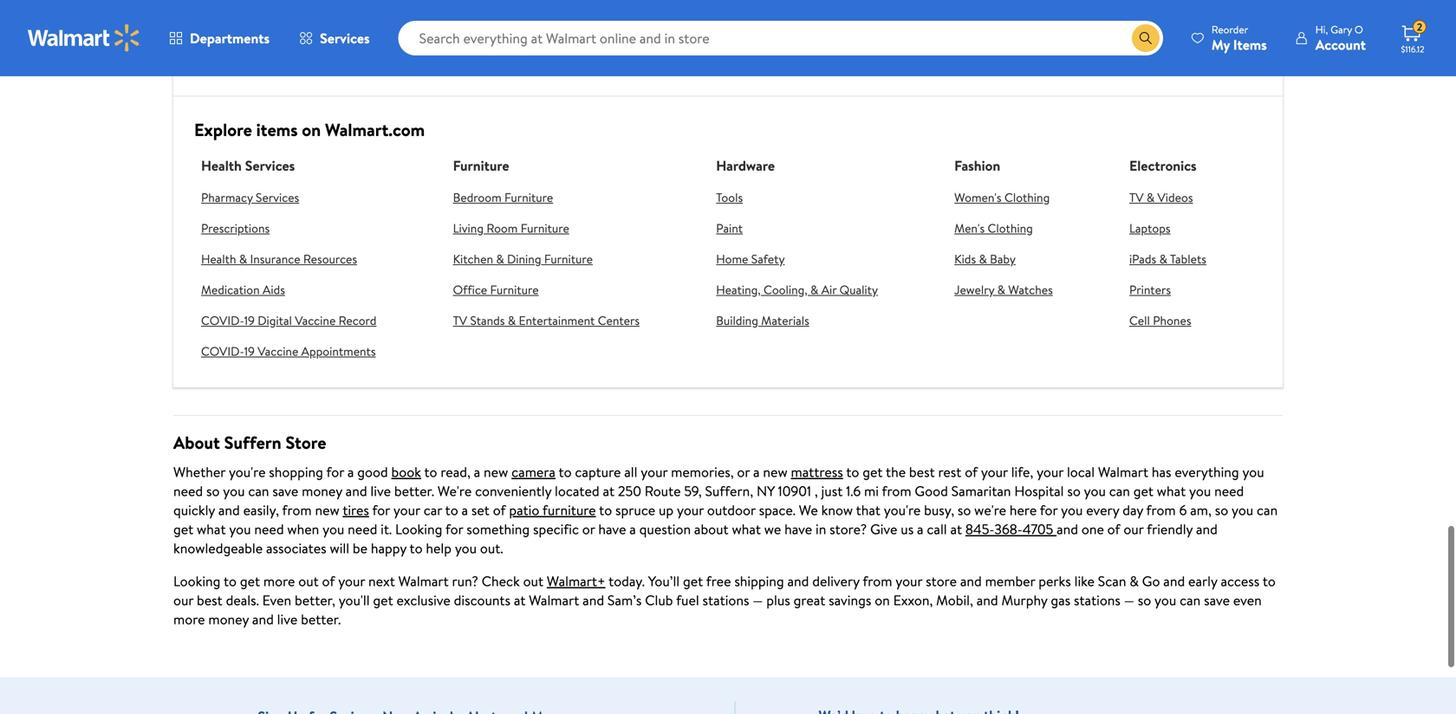 Task type: vqa. For each thing, say whether or not it's contained in the screenshot.
live
yes



Task type: describe. For each thing, give the bounding box(es) containing it.
building
[[716, 312, 758, 329]]

2 have from the left
[[784, 519, 812, 538]]

building materials
[[716, 312, 809, 329]]

perks
[[1038, 571, 1071, 590]]

1 horizontal spatial new
[[484, 462, 508, 481]]

to inside to get the best rest of your life, your local walmart has everything you need so you can save money and live better. we're conveniently located at 250 route 59, suffern, ny 10901 , just 1.6 mi from good samaritan hospital so you can get what you need quickly and easily, from new
[[846, 462, 859, 481]]

what inside to get the best rest of your life, your local walmart has everything you need so you can save money and live better. we're conveniently located at 250 route 59, suffern, ny 10901 , just 1.6 mi from good samaritan hospital so you can get what you need quickly and easily, from new
[[1157, 481, 1186, 500]]

for right car
[[445, 519, 463, 538]]

1.6
[[846, 481, 861, 500]]

pharmacy
[[201, 189, 253, 206]]

discounts
[[454, 590, 510, 610]]

or inside to spruce up your outdoor space. we know that you're busy, so we're here for you every day from 6 am, so you can get what you need when you need it. looking for something specific or have a question about what we have in store? give us a call at
[[582, 519, 595, 538]]

entertainment
[[519, 312, 595, 329]]

Walmart Site-Wide search field
[[398, 21, 1163, 55]]

live inside today. you'll get free shipping and delivery from your store and member perks like scan & go and early access to our best deals. even better, you'll get exclusive discounts at walmart and sam's club fuel stations — plus great savings on exxon, mobil, and murphy gas stations — so you can save even more money and live better.
[[277, 610, 297, 629]]

we
[[764, 519, 781, 538]]

and left delivery
[[787, 571, 809, 590]]

our inside the and one of our friendly and knowledgeable associates will be happy to help you out.
[[1123, 519, 1144, 538]]

services for jewelry services
[[785, 8, 828, 25]]

save inside to get the best rest of your life, your local walmart has everything you need so you can save money and live better. we're conveniently located at 250 route 59, suffern, ny 10901 , just 1.6 mi from good samaritan hospital so you can get what you need quickly and easily, from new
[[272, 481, 298, 500]]

see less services
[[698, 58, 786, 75]]

heating, cooling, & air quality
[[716, 281, 878, 298]]

for right tires on the left bottom of the page
[[372, 500, 390, 519]]

& for tv
[[1146, 189, 1155, 206]]

to inside today. you'll get free shipping and delivery from your store and member perks like scan & go and early access to our best deals. even better, you'll get exclusive discounts at walmart and sam's club fuel stations — plus great savings on exxon, mobil, and murphy gas stations — so you can save even more money and live better.
[[1263, 571, 1276, 590]]

get left the free
[[683, 571, 703, 590]]

health services link
[[201, 156, 390, 175]]

19 for vaccine
[[244, 343, 255, 360]]

money inside today. you'll get free shipping and delivery from your store and member perks like scan & go and early access to our best deals. even better, you'll get exclusive discounts at walmart and sam's club fuel stations — plus great savings on exxon, mobil, and murphy gas stations — so you can save even more money and live better.
[[208, 610, 249, 629]]

savings
[[829, 590, 871, 610]]

and left sam's
[[583, 590, 604, 610]]

reorder my items
[[1211, 22, 1267, 54]]

on inside today. you'll get free shipping and delivery from your store and member perks like scan & go and early access to our best deals. even better, you'll get exclusive discounts at walmart and sam's club fuel stations — plus great savings on exxon, mobil, and murphy gas stations — so you can save even more money and live better.
[[875, 590, 890, 610]]

covid- for covid-19 vaccine appointments
[[201, 343, 244, 360]]

covid- for covid-19 digital vaccine record
[[201, 312, 244, 329]]

a right us on the bottom of the page
[[917, 519, 924, 538]]

jewelry services
[[742, 8, 828, 25]]

furniture up "living room furniture" link
[[504, 189, 553, 206]]

we're
[[438, 481, 472, 500]]

from right "easily,"
[[282, 500, 312, 519]]

live inside to get the best rest of your life, your local walmart has everything you need so you can save money and live better. we're conveniently located at 250 route 59, suffern, ny 10901 , just 1.6 mi from good samaritan hospital so you can get what you need quickly and easily, from new
[[370, 481, 391, 500]]

hospital
[[1014, 481, 1064, 500]]

1 vertical spatial vaccine
[[258, 343, 298, 360]]

that
[[856, 500, 881, 519]]

kitchen & dining furniture link
[[453, 251, 640, 267]]

will
[[330, 538, 349, 558]]

quickly
[[173, 500, 215, 519]]

furniture down "living room furniture" link
[[544, 251, 593, 267]]

you'll
[[339, 590, 370, 610]]

jewelry for jewelry & watches
[[954, 281, 994, 298]]

read,
[[441, 462, 470, 481]]

,
[[815, 481, 818, 500]]

centers
[[598, 312, 640, 329]]

items
[[1233, 35, 1267, 54]]

hi,
[[1315, 22, 1328, 37]]

at inside to spruce up your outdoor space. we know that you're busy, so we're here for you every day from 6 am, so you can get what you need when you need it. looking for something specific or have a question about what we have in store? give us a call at
[[950, 519, 962, 538]]

your right life, at bottom right
[[1037, 462, 1064, 481]]

1 — from the left
[[753, 590, 763, 610]]

videos
[[1157, 189, 1193, 206]]

& for kids
[[979, 251, 987, 267]]

and right mobil, on the bottom
[[976, 590, 998, 610]]

walmart+
[[547, 571, 605, 590]]

go
[[1142, 571, 1160, 590]]

record
[[339, 312, 376, 329]]

0 horizontal spatial walmart
[[398, 571, 449, 590]]

medication aids
[[201, 281, 285, 298]]

best inside to get the best rest of your life, your local walmart has everything you need so you can save money and live better. we're conveniently located at 250 route 59, suffern, ny 10901 , just 1.6 mi from good samaritan hospital so you can get what you need quickly and easily, from new
[[909, 462, 935, 481]]

heating, cooling, & air quality link
[[716, 281, 878, 298]]

walmart inside to get the best rest of your life, your local walmart has everything you need so you can save money and live better. we're conveniently located at 250 route 59, suffern, ny 10901 , just 1.6 mi from good samaritan hospital so you can get what you need quickly and easily, from new
[[1098, 462, 1148, 481]]

ipads & tablets
[[1129, 251, 1206, 267]]

250
[[618, 481, 641, 500]]

furniture down bedroom furniture link
[[521, 220, 569, 237]]

bedroom
[[453, 189, 502, 206]]

store for paint
[[501, 8, 530, 25]]

so right am,
[[1215, 500, 1228, 519]]

question
[[639, 519, 691, 538]]

and right store
[[960, 571, 982, 590]]

just
[[821, 481, 843, 500]]

know
[[821, 500, 853, 519]]

free
[[706, 571, 731, 590]]

and right go
[[1163, 571, 1185, 590]]

all
[[624, 462, 637, 481]]

delivery
[[812, 571, 860, 590]]

and left "easily,"
[[218, 500, 240, 519]]

explore
[[194, 117, 252, 142]]

departments button
[[154, 17, 284, 59]]

you're inside to spruce up your outdoor space. we know that you're busy, so we're here for you every day from 6 am, so you can get what you need when you need it. looking for something specific or have a question about what we have in store? give us a call at
[[884, 500, 921, 519]]

paint store service
[[471, 8, 571, 25]]

to spruce up your outdoor space. we know that you're busy, so we're here for you every day from 6 am, so you can get what you need when you need it. looking for something specific or have a question about what we have in store? give us a call at
[[173, 500, 1278, 538]]

tv for tv stands & entertainment centers
[[453, 312, 467, 329]]

printers link
[[1129, 281, 1206, 298]]

a left set
[[462, 500, 468, 519]]

of left the you'll
[[322, 571, 335, 590]]

camera link
[[511, 462, 556, 481]]

every
[[1086, 500, 1119, 519]]

a right "read,"
[[474, 462, 480, 481]]

capture
[[575, 462, 621, 481]]

men's clothing
[[954, 220, 1033, 237]]

more inside today. you'll get free shipping and delivery from your store and member perks like scan & go and early access to our best deals. even better, you'll get exclusive discounts at walmart and sam's club fuel stations — plus great savings on exxon, mobil, and murphy gas stations — so you can save even more money and live better.
[[173, 610, 205, 629]]

whether you're shopping for a good book to read, a new camera to capture all your memories, or a new mattress
[[173, 462, 843, 481]]

at inside today. you'll get free shipping and delivery from your store and member perks like scan & go and early access to our best deals. even better, you'll get exclusive discounts at walmart and sam's club fuel stations — plus great savings on exxon, mobil, and murphy gas stations — so you can save even more money and live better.
[[514, 590, 526, 610]]

& for kitchen
[[496, 251, 504, 267]]

pharmacy services link
[[201, 189, 376, 206]]

so right busy,
[[958, 500, 971, 519]]

living room furniture link
[[453, 220, 640, 237]]

your left car
[[393, 500, 420, 519]]

kids & baby link
[[954, 251, 1053, 267]]

watches
[[1008, 281, 1053, 298]]

get left 6
[[1133, 481, 1153, 500]]

a left 10901
[[753, 462, 760, 481]]

living
[[453, 220, 484, 237]]

easily,
[[243, 500, 279, 519]]

call
[[927, 519, 947, 538]]

tools link
[[716, 189, 878, 206]]

about suffern store
[[173, 430, 326, 455]]

sam's
[[607, 590, 642, 610]]

run?
[[452, 571, 478, 590]]

0 horizontal spatial looking
[[173, 571, 220, 590]]

when
[[287, 519, 319, 538]]

clothing for women's clothing
[[1004, 189, 1050, 206]]

and right 6
[[1196, 519, 1218, 538]]

service
[[532, 8, 571, 25]]

local
[[1067, 462, 1095, 481]]

gas
[[1051, 590, 1070, 610]]

covid-19 vaccine appointments link
[[201, 343, 376, 360]]

shipping
[[734, 571, 784, 590]]

mattress link
[[791, 462, 843, 481]]

printers
[[1129, 281, 1171, 298]]

digital
[[258, 312, 292, 329]]

murphy
[[1001, 590, 1047, 610]]

to right car
[[445, 500, 458, 519]]

tv for tv & videos
[[1129, 189, 1144, 206]]

resources
[[303, 251, 357, 267]]

new inside to get the best rest of your life, your local walmart has everything you need so you can save money and live better. we're conveniently located at 250 route 59, suffern, ny 10901 , just 1.6 mi from good samaritan hospital so you can get what you need quickly and easily, from new
[[315, 500, 340, 519]]

air
[[821, 281, 837, 298]]

1 horizontal spatial what
[[732, 519, 761, 538]]

medication aids link
[[201, 281, 376, 298]]

can down 'suffern'
[[248, 481, 269, 500]]

to down knowledgeable
[[224, 571, 237, 590]]

2 stations from the left
[[1074, 590, 1121, 610]]

of inside the and one of our friendly and knowledgeable associates will be happy to help you out.
[[1107, 519, 1120, 538]]

prescriptions link
[[201, 220, 376, 237]]

2
[[1417, 20, 1422, 34]]

bedroom furniture
[[453, 189, 553, 206]]

paint for paint link
[[716, 220, 743, 237]]

to right camera "link"
[[559, 462, 572, 481]]

19 for digital
[[244, 312, 255, 329]]

suffern,
[[705, 481, 753, 500]]

can right local
[[1109, 481, 1130, 500]]

walmart image
[[28, 24, 140, 52]]

need left it.
[[348, 519, 377, 538]]

tv stands & entertainment centers
[[453, 312, 640, 329]]



Task type: locate. For each thing, give the bounding box(es) containing it.
a left good
[[347, 462, 354, 481]]

our left deals.
[[173, 590, 193, 610]]

0 horizontal spatial better.
[[301, 610, 341, 629]]

building materials link
[[716, 312, 878, 329]]

store right fabric
[[1047, 8, 1076, 25]]

1 horizontal spatial store
[[501, 8, 530, 25]]

more down associates
[[263, 571, 295, 590]]

845-368-4705 link
[[965, 519, 1057, 538]]

gary
[[1331, 22, 1352, 37]]

1 horizontal spatial our
[[1123, 519, 1144, 538]]

covid-19 digital vaccine record
[[201, 312, 376, 329]]

electronics link
[[1129, 156, 1220, 175]]

out down associates
[[298, 571, 319, 590]]

0 vertical spatial at
[[603, 481, 615, 500]]

out right 'check'
[[523, 571, 543, 590]]

your left life, at bottom right
[[981, 462, 1008, 481]]

or right specific
[[582, 519, 595, 538]]

0 vertical spatial clothing
[[1004, 189, 1050, 206]]

even
[[262, 590, 291, 610]]

new up space.
[[763, 462, 788, 481]]

mobil,
[[936, 590, 973, 610]]

1 horizontal spatial tv
[[1129, 189, 1144, 206]]

& left dining
[[496, 251, 504, 267]]

0 vertical spatial tv
[[1129, 189, 1144, 206]]

patio
[[509, 500, 539, 519]]

0 horizontal spatial paint
[[471, 8, 498, 25]]

hardware link
[[716, 156, 892, 175]]

looking inside to spruce up your outdoor space. we know that you're busy, so we're here for you every day from 6 am, so you can get what you need when you need it. looking for something specific or have a question about what we have in store? give us a call at
[[395, 519, 442, 538]]

0 horizontal spatial money
[[208, 610, 249, 629]]

our inside today. you'll get free shipping and delivery from your store and member perks like scan & go and early access to our best deals. even better, you'll get exclusive discounts at walmart and sam's club fuel stations — plus great savings on exxon, mobil, and murphy gas stations — so you can save even more money and live better.
[[173, 590, 193, 610]]

jewelry down kids
[[954, 281, 994, 298]]

2 horizontal spatial at
[[950, 519, 962, 538]]

samaritan
[[951, 481, 1011, 500]]

from right the mi
[[882, 481, 911, 500]]

1 horizontal spatial paint
[[716, 220, 743, 237]]

0 horizontal spatial jewelry
[[742, 8, 782, 25]]

best left deals.
[[197, 590, 223, 610]]

Search search field
[[398, 21, 1163, 55]]

about
[[173, 430, 220, 455]]

at right call
[[950, 519, 962, 538]]

live
[[370, 481, 391, 500], [277, 610, 297, 629]]

we're
[[974, 500, 1006, 519]]

ny
[[757, 481, 775, 500]]

jewelry for jewelry services
[[742, 8, 782, 25]]

health for health & insurance resources
[[201, 251, 236, 267]]

0 vertical spatial save
[[272, 481, 298, 500]]

& for health
[[239, 251, 247, 267]]

0 vertical spatial jewelry
[[742, 8, 782, 25]]

services for health services
[[245, 156, 295, 175]]

1 horizontal spatial walmart
[[529, 590, 579, 610]]

2 horizontal spatial new
[[763, 462, 788, 481]]

1 horizontal spatial live
[[370, 481, 391, 500]]

of inside to get the best rest of your life, your local walmart has everything you need so you can save money and live better. we're conveniently located at 250 route 59, suffern, ny 10901 , just 1.6 mi from good samaritan hospital so you can get what you need quickly and easily, from new
[[965, 462, 978, 481]]

& for ipads
[[1159, 251, 1167, 267]]

2 vertical spatial at
[[514, 590, 526, 610]]

1 have from the left
[[598, 519, 626, 538]]

1 vertical spatial better.
[[301, 610, 341, 629]]

walmart+ link
[[547, 571, 605, 590]]

up
[[659, 500, 674, 519]]

—
[[753, 590, 763, 610], [1124, 590, 1134, 610]]

money inside to get the best rest of your life, your local walmart has everything you need so you can save money and live better. we're conveniently located at 250 route 59, suffern, ny 10901 , just 1.6 mi from good samaritan hospital so you can get what you need quickly and easily, from new
[[302, 481, 342, 500]]

0 horizontal spatial save
[[272, 481, 298, 500]]

1 horizontal spatial better.
[[394, 481, 434, 500]]

home safety
[[716, 251, 785, 267]]

in
[[816, 519, 826, 538]]

pharmacy services
[[201, 189, 299, 206]]

store up shopping
[[286, 430, 326, 455]]

clothing
[[1004, 189, 1050, 206], [988, 220, 1033, 237]]

1 horizontal spatial out
[[523, 571, 543, 590]]

new left camera
[[484, 462, 508, 481]]

happy
[[371, 538, 406, 558]]

& for jewelry
[[997, 281, 1005, 298]]

and left one
[[1057, 519, 1078, 538]]

to right "book"
[[424, 462, 437, 481]]

0 vertical spatial best
[[909, 462, 935, 481]]

get left the
[[863, 462, 883, 481]]

jewelry & watches link
[[954, 281, 1053, 298]]

health & insurance resources link
[[201, 251, 376, 267]]

friendly
[[1147, 519, 1193, 538]]

can right am,
[[1257, 500, 1278, 519]]

to left the mi
[[846, 462, 859, 481]]

2 horizontal spatial store
[[1047, 8, 1076, 25]]

0 horizontal spatial —
[[753, 590, 763, 610]]

— left plus
[[753, 590, 763, 610]]

& right kids
[[979, 251, 987, 267]]

1 horizontal spatial save
[[1204, 590, 1230, 610]]

safety
[[751, 251, 785, 267]]

1 horizontal spatial jewelry
[[954, 281, 994, 298]]

hardware
[[716, 156, 775, 175]]

have down '250'
[[598, 519, 626, 538]]

so down about
[[206, 481, 220, 500]]

from inside today. you'll get free shipping and delivery from your store and member perks like scan & go and early access to our best deals. even better, you'll get exclusive discounts at walmart and sam's club fuel stations — plus great savings on exxon, mobil, and murphy gas stations — so you can save even more money and live better.
[[863, 571, 892, 590]]

to inside to spruce up your outdoor space. we know that you're busy, so we're here for you every day from 6 am, so you can get what you need when you need it. looking for something specific or have a question about what we have in store? give us a call at
[[599, 500, 612, 519]]

1 vertical spatial best
[[197, 590, 223, 610]]

1 stations from the left
[[702, 590, 749, 610]]

1 vertical spatial our
[[173, 590, 193, 610]]

1 vertical spatial tv
[[453, 312, 467, 329]]

0 horizontal spatial or
[[582, 519, 595, 538]]

at right "discounts"
[[514, 590, 526, 610]]

1 vertical spatial live
[[277, 610, 297, 629]]

appointments
[[301, 343, 376, 360]]

jewelry & watches
[[954, 281, 1053, 298]]

and left better,
[[252, 610, 274, 629]]

1 vertical spatial money
[[208, 610, 249, 629]]

member
[[985, 571, 1035, 590]]

1 horizontal spatial you're
[[884, 500, 921, 519]]

& left go
[[1130, 571, 1139, 590]]

0 vertical spatial paint
[[471, 8, 498, 25]]

2 19 from the top
[[244, 343, 255, 360]]

1 vertical spatial looking
[[173, 571, 220, 590]]

2 health from the top
[[201, 251, 236, 267]]

walmart inside today. you'll get free shipping and delivery from your store and member perks like scan & go and early access to our best deals. even better, you'll get exclusive discounts at walmart and sam's club fuel stations — plus great savings on exxon, mobil, and murphy gas stations — so you can save even more money and live better.
[[529, 590, 579, 610]]

help
[[426, 538, 452, 558]]

has
[[1152, 462, 1171, 481]]

your inside to spruce up your outdoor space. we know that you're busy, so we're here for you every day from 6 am, so you can get what you need when you need it. looking for something specific or have a question about what we have in store? give us a call at
[[677, 500, 704, 519]]

have left in
[[784, 519, 812, 538]]

get left even on the bottom of page
[[240, 571, 260, 590]]

furniture up bedroom at the left of the page
[[453, 156, 509, 175]]

better. inside to get the best rest of your life, your local walmart has everything you need so you can save money and live better. we're conveniently located at 250 route 59, suffern, ny 10901 , just 1.6 mi from good samaritan hospital so you can get what you need quickly and easily, from new
[[394, 481, 434, 500]]

0 horizontal spatial more
[[173, 610, 205, 629]]

2 horizontal spatial what
[[1157, 481, 1186, 500]]

from left exxon,
[[863, 571, 892, 590]]

1 horizontal spatial more
[[263, 571, 295, 590]]

money left tires on the left bottom of the page
[[302, 481, 342, 500]]

so inside today. you'll get free shipping and delivery from your store and member perks like scan & go and early access to our best deals. even better, you'll get exclusive discounts at walmart and sam's club fuel stations — plus great savings on exxon, mobil, and murphy gas stations — so you can save even more money and live better.
[[1138, 590, 1151, 610]]

$116.12
[[1401, 43, 1424, 55]]

0 horizontal spatial stations
[[702, 590, 749, 610]]

on left exxon,
[[875, 590, 890, 610]]

1 horizontal spatial at
[[603, 481, 615, 500]]

1 vertical spatial save
[[1204, 590, 1230, 610]]

1 covid- from the top
[[201, 312, 244, 329]]

get
[[863, 462, 883, 481], [1133, 481, 1153, 500], [173, 519, 193, 538], [240, 571, 260, 590], [683, 571, 703, 590], [373, 590, 393, 610]]

walmart right 'check'
[[529, 590, 579, 610]]

0 horizontal spatial our
[[173, 590, 193, 610]]

1 vertical spatial jewelry
[[954, 281, 994, 298]]

save inside today. you'll get free shipping and delivery from your store and member perks like scan & go and early access to our best deals. even better, you'll get exclusive discounts at walmart and sam's club fuel stations — plus great savings on exxon, mobil, and murphy gas stations — so you can save even more money and live better.
[[1204, 590, 1230, 610]]

you inside the and one of our friendly and knowledgeable associates will be happy to help you out.
[[455, 538, 477, 558]]

1 horizontal spatial have
[[784, 519, 812, 538]]

can inside to spruce up your outdoor space. we know that you're busy, so we're here for you every day from 6 am, so you can get what you need when you need it. looking for something specific or have a question about what we have in store? give us a call at
[[1257, 500, 1278, 519]]

clothing for men's clothing
[[988, 220, 1033, 237]]

you inside today. you'll get free shipping and delivery from your store and member perks like scan & go and early access to our best deals. even better, you'll get exclusive discounts at walmart and sam's club fuel stations — plus great savings on exxon, mobil, and murphy gas stations — so you can save even more money and live better.
[[1154, 590, 1176, 610]]

what
[[1157, 481, 1186, 500], [197, 519, 226, 538], [732, 519, 761, 538]]

1 horizontal spatial —
[[1124, 590, 1134, 610]]

of right one
[[1107, 519, 1120, 538]]

more left deals.
[[173, 610, 205, 629]]

0 vertical spatial health
[[201, 156, 242, 175]]

it.
[[381, 519, 392, 538]]

what left "easily,"
[[197, 519, 226, 538]]

search icon image
[[1139, 31, 1153, 45]]

a left the question
[[629, 519, 636, 538]]

1 vertical spatial clothing
[[988, 220, 1033, 237]]

can right go
[[1180, 590, 1201, 610]]

1 horizontal spatial best
[[909, 462, 935, 481]]

0 vertical spatial looking
[[395, 519, 442, 538]]

0 vertical spatial more
[[263, 571, 295, 590]]

0 vertical spatial covid-
[[201, 312, 244, 329]]

get inside to spruce up your outdoor space. we know that you're busy, so we're here for you every day from 6 am, so you can get what you need when you need it. looking for something specific or have a question about what we have in store? give us a call at
[[173, 519, 193, 538]]

fashion link
[[954, 156, 1067, 175]]

0 horizontal spatial have
[[598, 519, 626, 538]]

at left '250'
[[603, 481, 615, 500]]

fabric store
[[1012, 8, 1076, 25]]

0 vertical spatial our
[[1123, 519, 1144, 538]]

money left even on the bottom of page
[[208, 610, 249, 629]]

need right am,
[[1214, 481, 1244, 500]]

1 horizontal spatial or
[[737, 462, 750, 481]]

can inside today. you'll get free shipping and delivery from your store and member perks like scan & go and early access to our best deals. even better, you'll get exclusive discounts at walmart and sam's club fuel stations — plus great savings on exxon, mobil, and murphy gas stations — so you can save even more money and live better.
[[1180, 590, 1201, 610]]

paint for paint store service
[[471, 8, 498, 25]]

1 horizontal spatial stations
[[1074, 590, 1121, 610]]

better. inside today. you'll get free shipping and delivery from your store and member perks like scan & go and early access to our best deals. even better, you'll get exclusive discounts at walmart and sam's club fuel stations — plus great savings on exxon, mobil, and murphy gas stations — so you can save even more money and live better.
[[301, 610, 341, 629]]

0 vertical spatial you're
[[229, 462, 266, 481]]

services for pharmacy services
[[256, 189, 299, 206]]

stands
[[470, 312, 505, 329]]

0 vertical spatial or
[[737, 462, 750, 481]]

save left even
[[1204, 590, 1230, 610]]

& left air
[[810, 281, 818, 298]]

2 covid- from the top
[[201, 343, 244, 360]]

2 — from the left
[[1124, 590, 1134, 610]]

you're down the about suffern store
[[229, 462, 266, 481]]

0 vertical spatial better.
[[394, 481, 434, 500]]

0 vertical spatial on
[[302, 117, 321, 142]]

store?
[[830, 519, 867, 538]]

your right all
[[641, 462, 668, 481]]

so right scan
[[1138, 590, 1151, 610]]

one
[[1081, 519, 1104, 538]]

2 out from the left
[[523, 571, 543, 590]]

office furniture link
[[453, 281, 640, 298]]

& inside today. you'll get free shipping and delivery from your store and member perks like scan & go and early access to our best deals. even better, you'll get exclusive discounts at walmart and sam's club fuel stations — plus great savings on exxon, mobil, and murphy gas stations — so you can save even more money and live better.
[[1130, 571, 1139, 590]]

early
[[1188, 571, 1217, 590]]

— left go
[[1124, 590, 1134, 610]]

home safety link
[[716, 251, 878, 267]]

a
[[347, 462, 354, 481], [474, 462, 480, 481], [753, 462, 760, 481], [462, 500, 468, 519], [629, 519, 636, 538], [917, 519, 924, 538]]

&
[[1146, 189, 1155, 206], [239, 251, 247, 267], [496, 251, 504, 267], [979, 251, 987, 267], [1159, 251, 1167, 267], [810, 281, 818, 298], [997, 281, 1005, 298], [508, 312, 516, 329], [1130, 571, 1139, 590]]

1 horizontal spatial looking
[[395, 519, 442, 538]]

1 horizontal spatial money
[[302, 481, 342, 500]]

best inside today. you'll get free shipping and delivery from your store and member perks like scan & go and early access to our best deals. even better, you'll get exclusive discounts at walmart and sam's club fuel stations — plus great savings on exxon, mobil, and murphy gas stations — so you can save even more money and live better.
[[197, 590, 223, 610]]

19 left the 'digital'
[[244, 312, 255, 329]]

items
[[256, 117, 298, 142]]

vaccine
[[295, 312, 336, 329], [258, 343, 298, 360]]

phones
[[1153, 312, 1191, 329]]

something
[[467, 519, 530, 538]]

need left when
[[254, 519, 284, 538]]

paint left service
[[471, 8, 498, 25]]

& right the stands at left top
[[508, 312, 516, 329]]

good
[[357, 462, 388, 481]]

for right here
[[1040, 500, 1058, 519]]

1 horizontal spatial on
[[875, 590, 890, 610]]

1 out from the left
[[298, 571, 319, 590]]

specific
[[533, 519, 579, 538]]

great
[[794, 590, 825, 610]]

0 horizontal spatial live
[[277, 610, 297, 629]]

office furniture
[[453, 281, 539, 298]]

1 vertical spatial health
[[201, 251, 236, 267]]

home
[[716, 251, 748, 267]]

to inside the and one of our friendly and knowledgeable associates will be happy to help you out.
[[410, 538, 423, 558]]

need down about
[[173, 481, 203, 500]]

your inside today. you'll get free shipping and delivery from your store and member perks like scan & go and early access to our best deals. even better, you'll get exclusive discounts at walmart and sam's club fuel stations — plus great savings on exxon, mobil, and murphy gas stations — so you can save even more money and live better.
[[896, 571, 922, 590]]

women's
[[954, 189, 1002, 206]]

departments
[[190, 29, 270, 48]]

1 vertical spatial at
[[950, 519, 962, 538]]

get down whether
[[173, 519, 193, 538]]

for left good
[[326, 462, 344, 481]]

0 horizontal spatial at
[[514, 590, 526, 610]]

vaccine up appointments
[[295, 312, 336, 329]]

save up when
[[272, 481, 298, 500]]

2 horizontal spatial walmart
[[1098, 462, 1148, 481]]

tv left the stands at left top
[[453, 312, 467, 329]]

o
[[1355, 22, 1363, 37]]

at inside to get the best rest of your life, your local walmart has everything you need so you can save money and live better. we're conveniently located at 250 route 59, suffern, ny 10901 , just 1.6 mi from good samaritan hospital so you can get what you need quickly and easily, from new
[[603, 481, 615, 500]]

0 horizontal spatial tv
[[453, 312, 467, 329]]

& left videos
[[1146, 189, 1155, 206]]

store for fabric
[[1047, 8, 1076, 25]]

1 vertical spatial or
[[582, 519, 595, 538]]

kids
[[954, 251, 976, 267]]

paint down tools
[[716, 220, 743, 237]]

today. you'll get free shipping and delivery from your store and member perks like scan & go and early access to our best deals. even better, you'll get exclusive discounts at walmart and sam's club fuel stations — plus great savings on exxon, mobil, and murphy gas stations — so you can save even more money and live better.
[[173, 571, 1276, 629]]

new left tires on the left bottom of the page
[[315, 500, 340, 519]]

1 vertical spatial on
[[875, 590, 890, 610]]

health up medication on the left of the page
[[201, 251, 236, 267]]

from inside to spruce up your outdoor space. we know that you're busy, so we're here for you every day from 6 am, so you can get what you need when you need it. looking for something specific or have a question about what we have in store? give us a call at
[[1146, 500, 1176, 519]]

our left friendly
[[1123, 519, 1144, 538]]

of right set
[[493, 500, 506, 519]]

59,
[[684, 481, 702, 500]]

furniture down kitchen & dining furniture
[[490, 281, 539, 298]]

0 vertical spatial money
[[302, 481, 342, 500]]

so left every
[[1067, 481, 1081, 500]]

we
[[799, 500, 818, 519]]

furniture link
[[453, 156, 654, 175]]

0 vertical spatial live
[[370, 481, 391, 500]]

less
[[720, 58, 739, 75]]

get right the you'll
[[373, 590, 393, 610]]

health for health services
[[201, 156, 242, 175]]

1 vertical spatial 19
[[244, 343, 255, 360]]

of right rest
[[965, 462, 978, 481]]

see
[[698, 58, 717, 75]]

looking
[[395, 519, 442, 538], [173, 571, 220, 590]]

or left the ny
[[737, 462, 750, 481]]

1 19 from the top
[[244, 312, 255, 329]]

0 horizontal spatial out
[[298, 571, 319, 590]]

845-
[[965, 519, 994, 538]]

on right items
[[302, 117, 321, 142]]

cell
[[1129, 312, 1150, 329]]

0 horizontal spatial store
[[286, 430, 326, 455]]

even
[[1233, 590, 1262, 610]]

covid-19 vaccine appointments
[[201, 343, 376, 360]]

your right up
[[677, 500, 704, 519]]

can
[[248, 481, 269, 500], [1109, 481, 1130, 500], [1257, 500, 1278, 519], [1180, 590, 1201, 610]]

0 vertical spatial vaccine
[[295, 312, 336, 329]]

and left book link
[[346, 481, 367, 500]]

outdoor
[[707, 500, 756, 519]]

0 horizontal spatial new
[[315, 500, 340, 519]]

0 horizontal spatial best
[[197, 590, 223, 610]]

at
[[603, 481, 615, 500], [950, 519, 962, 538], [514, 590, 526, 610]]

scan
[[1098, 571, 1126, 590]]

1 health from the top
[[201, 156, 242, 175]]

to left help
[[410, 538, 423, 558]]

your left store
[[896, 571, 922, 590]]

0 horizontal spatial what
[[197, 519, 226, 538]]

19 down covid-19 digital vaccine record
[[244, 343, 255, 360]]

1 vertical spatial paint
[[716, 220, 743, 237]]

paint store service link
[[471, 8, 721, 25]]

your left next
[[338, 571, 365, 590]]

0 vertical spatial 19
[[244, 312, 255, 329]]

services inside dropdown button
[[320, 29, 370, 48]]

be
[[353, 538, 368, 558]]

1 vertical spatial more
[[173, 610, 205, 629]]

or
[[737, 462, 750, 481], [582, 519, 595, 538]]

covid-19 digital vaccine record link
[[201, 312, 376, 329]]

1 vertical spatial you're
[[884, 500, 921, 519]]

jewelry up see less services
[[742, 8, 782, 25]]

0 horizontal spatial you're
[[229, 462, 266, 481]]

1 vertical spatial covid-
[[201, 343, 244, 360]]

fabric
[[1012, 8, 1044, 25]]

cooling,
[[764, 281, 807, 298]]

so
[[206, 481, 220, 500], [1067, 481, 1081, 500], [958, 500, 971, 519], [1215, 500, 1228, 519], [1138, 590, 1151, 610]]

what left am,
[[1157, 481, 1186, 500]]

0 horizontal spatial on
[[302, 117, 321, 142]]

stations
[[702, 590, 749, 610], [1074, 590, 1121, 610]]

vaccine down the 'digital'
[[258, 343, 298, 360]]

the
[[886, 462, 906, 481]]

better. right even on the bottom of page
[[301, 610, 341, 629]]



